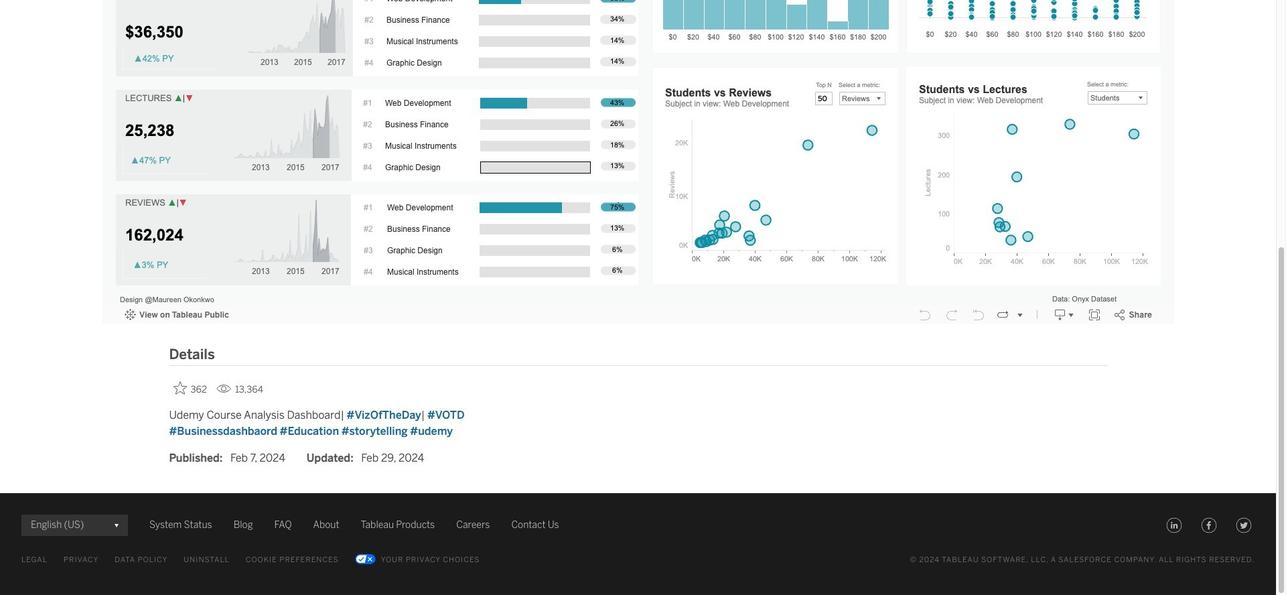 Task type: vqa. For each thing, say whether or not it's contained in the screenshot.
New Worksheet "icon"
no



Task type: describe. For each thing, give the bounding box(es) containing it.
selected language element
[[31, 515, 119, 536]]

add favorite image
[[173, 381, 187, 395]]

Add Favorite button
[[169, 377, 211, 399]]



